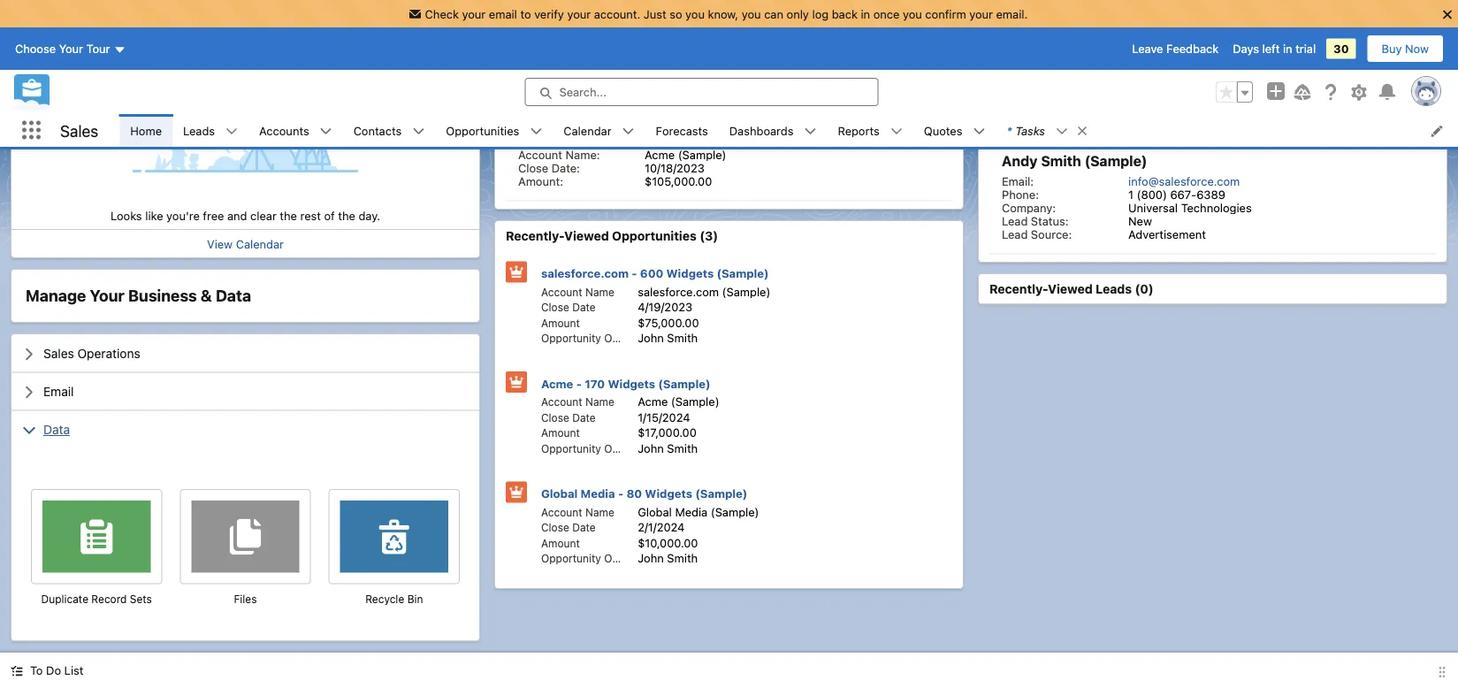 Task type: describe. For each thing, give the bounding box(es) containing it.
quotes list item
[[913, 114, 996, 147]]

2/1/2024
[[638, 521, 685, 534]]

smith for salesforce.com - 600 widgets (sample)
[[667, 332, 698, 345]]

amount: for acme - 1,200 widgets (sample)
[[518, 84, 563, 98]]

- for 600
[[632, 267, 637, 280]]

tour
[[86, 42, 110, 55]]

name for 600
[[586, 286, 615, 299]]

and
[[227, 209, 247, 222]]

account for global media - 80 widgets (sample)
[[541, 506, 583, 519]]

$75,000.00
[[638, 316, 699, 329]]

acme up $110,000.00 at the top of page
[[645, 58, 675, 71]]

name for 170
[[586, 396, 615, 409]]

do
[[46, 664, 61, 677]]

today's
[[22, 56, 70, 71]]

2 source: from the top
[[1031, 228, 1072, 241]]

- for 170
[[576, 377, 582, 391]]

- for 1100
[[561, 126, 567, 143]]

once
[[874, 7, 900, 20]]

dashboards link
[[719, 114, 804, 147]]

andy
[[1002, 153, 1038, 170]]

to do list button
[[0, 653, 94, 688]]

andy smith (sample)
[[1002, 153, 1148, 170]]

quotes
[[924, 124, 963, 137]]

media for (sample)
[[675, 505, 708, 519]]

account for acme - 1,200 widgets (sample)
[[518, 58, 563, 71]]

log
[[812, 7, 829, 20]]

1 the from the left
[[280, 209, 297, 222]]

rest
[[300, 209, 321, 222]]

know,
[[708, 7, 739, 20]]

contacts
[[354, 124, 402, 137]]

(0)
[[1135, 282, 1154, 297]]

home link
[[120, 114, 172, 147]]

80
[[627, 487, 642, 501]]

close for acme - 1100 widgets (sample)
[[518, 161, 548, 175]]

salesforce.com (sample)
[[638, 285, 771, 299]]

$110,000.00
[[645, 84, 711, 98]]

leads link
[[172, 114, 226, 147]]

viewed for opportunities
[[564, 229, 609, 244]]

account.
[[594, 7, 641, 20]]

days left in trial
[[1233, 42, 1316, 55]]

salesforce.com - 600 widgets (sample)
[[541, 267, 769, 280]]

date for global
[[572, 522, 596, 534]]

choose your tour
[[15, 42, 110, 55]]

calendar inside list item
[[564, 124, 612, 137]]

recycle
[[365, 593, 404, 606]]

leads list item
[[172, 114, 249, 147]]

day.
[[359, 209, 380, 222]]

text default image inside to do list "button"
[[11, 665, 23, 677]]

acme left 1100
[[518, 126, 557, 143]]

reports
[[838, 124, 880, 137]]

files button
[[180, 592, 311, 608]]

close date for salesforce.com
[[541, 302, 596, 314]]

1 company: from the top
[[1002, 84, 1056, 98]]

owner for $10,000.00
[[604, 553, 637, 565]]

account name for salesforce.com
[[541, 286, 615, 299]]

(800) for andy smith (sample)
[[1137, 188, 1167, 201]]

viewed for leads
[[1048, 282, 1093, 297]]

feedback
[[1167, 42, 1219, 55]]

leave feedback
[[1132, 42, 1219, 55]]

check
[[425, 7, 459, 20]]

opportunity for salesforce.com
[[541, 333, 601, 345]]

$10,000.00
[[638, 536, 698, 550]]

1 (800) 667-6389 for amy jordan (sample)
[[1129, 71, 1226, 84]]

lead for advertisement
[[1002, 228, 1028, 241]]

667- for andy smith (sample)
[[1171, 188, 1197, 201]]

amount for salesforce.com
[[541, 317, 580, 329]]

trial
[[1296, 42, 1316, 55]]

recently-viewed leads (0)
[[990, 282, 1154, 297]]

6389 for amy jordan (sample)
[[1197, 71, 1226, 84]]

list containing home
[[120, 114, 1459, 147]]

looks
[[111, 209, 142, 222]]

leads inside leads link
[[183, 124, 215, 137]]

recently- for recently-viewed opportunities (3)
[[506, 229, 564, 244]]

account for acme - 1100 widgets (sample)
[[518, 148, 563, 161]]

1 for andy smith (sample)
[[1129, 188, 1134, 201]]

text default image inside sales operations "dropdown button"
[[22, 347, 36, 362]]

to
[[30, 664, 43, 677]]

sales operations button
[[11, 335, 479, 372]]

- left 80
[[618, 487, 624, 501]]

universal
[[1129, 201, 1178, 214]]

owner for $75,000.00
[[604, 333, 637, 345]]

recently-viewed opportunities (3)
[[506, 229, 718, 244]]

1 your from the left
[[462, 7, 486, 20]]

recycle bin
[[365, 593, 423, 606]]

your for choose
[[59, 42, 83, 55]]

1 horizontal spatial data
[[216, 287, 251, 306]]

business
[[128, 287, 197, 306]]

acme - 1,200 widgets (sample)
[[518, 36, 736, 53]]

can
[[764, 7, 784, 20]]

text default image for opportunities
[[530, 125, 542, 138]]

date: for 1,200
[[552, 71, 580, 84]]

leave
[[1132, 42, 1164, 55]]

date for acme
[[572, 412, 596, 424]]

text default image inside email dropdown button
[[22, 386, 36, 400]]

looks like you're free and clear the rest of the day.
[[111, 209, 380, 222]]

accounts
[[259, 124, 309, 137]]

smith right andy
[[1041, 153, 1082, 170]]

owner for $17,000.00
[[604, 443, 637, 455]]

opportunities link
[[435, 114, 530, 147]]

tasks
[[1016, 124, 1045, 137]]

amount for acme
[[541, 427, 580, 440]]

acme - 170 widgets (sample)
[[541, 377, 711, 391]]

6389 for andy smith (sample)
[[1197, 188, 1226, 201]]

info@salesforce.com link for andy smith (sample)
[[1129, 175, 1240, 188]]

email: for amy
[[1002, 58, 1034, 71]]

name: for 1,200
[[566, 58, 600, 71]]

10/18/2023
[[645, 161, 705, 175]]

duplicate
[[41, 593, 88, 606]]

close for salesforce.com - 600 widgets (sample)
[[541, 302, 569, 314]]

global for global media - 80 widgets (sample)
[[541, 487, 578, 501]]

back
[[832, 7, 858, 20]]

1/15/2024
[[638, 411, 690, 424]]

buy now
[[1382, 42, 1429, 55]]

reports list item
[[827, 114, 913, 147]]

manage your business & data
[[26, 287, 251, 306]]

0 horizontal spatial calendar
[[236, 237, 284, 251]]

standard deleteevent image
[[366, 501, 423, 566]]

global for global media (sample)
[[638, 505, 672, 519]]

duplicate record sets
[[41, 593, 152, 606]]

home
[[130, 124, 162, 137]]

quotes link
[[913, 114, 973, 147]]

name: for 1100
[[566, 148, 600, 161]]

universal technologies
[[1129, 201, 1252, 214]]

widgets for 1100
[[607, 126, 664, 143]]

technologies
[[1181, 201, 1252, 214]]

contacts list item
[[343, 114, 435, 147]]

days
[[1233, 42, 1259, 55]]

smith for acme - 170 widgets (sample)
[[667, 442, 698, 455]]

all
[[253, 16, 267, 29]]

date for salesforce.com
[[572, 302, 596, 314]]

account name for global
[[541, 506, 615, 519]]

1 lead from the top
[[1002, 111, 1028, 124]]

acme - 1100 widgets (sample)
[[518, 126, 730, 143]]

buy now button
[[1367, 35, 1444, 63]]

view all
[[224, 16, 267, 29]]

recycle bin button
[[329, 592, 460, 608]]

phone: for amy
[[1002, 71, 1039, 84]]

inc
[[1212, 84, 1228, 98]]

text default image for contacts
[[412, 125, 425, 138]]

jordan
[[1036, 36, 1084, 53]]

667- for amy jordan (sample)
[[1171, 71, 1197, 84]]

bin
[[407, 593, 423, 606]]

acme left 170
[[541, 377, 574, 391]]

sales operations
[[43, 346, 140, 361]]

opportunity for global
[[541, 553, 601, 565]]

to
[[520, 7, 531, 20]]

text default image for calendar
[[622, 125, 635, 138]]

2 company: from the top
[[1002, 201, 1056, 214]]

manage
[[26, 287, 86, 306]]



Task type: locate. For each thing, give the bounding box(es) containing it.
calendar link
[[553, 114, 622, 147]]

contacts link
[[343, 114, 412, 147]]

lead for new
[[1002, 214, 1028, 228]]

1 vertical spatial your
[[90, 287, 125, 306]]

2 date: from the top
[[552, 161, 580, 175]]

667-
[[1171, 71, 1197, 84], [1171, 188, 1197, 201]]

amount for global
[[541, 537, 580, 550]]

0 vertical spatial leads
[[183, 124, 215, 137]]

2 phone: from the top
[[1002, 188, 1039, 201]]

you right once in the top of the page
[[903, 7, 922, 20]]

1 opportunity owner john smith from the top
[[541, 332, 698, 345]]

2 you from the left
[[742, 7, 761, 20]]

1 vertical spatial opportunities
[[612, 229, 697, 244]]

1 horizontal spatial recently-
[[990, 282, 1048, 297]]

global up 2/1/2024 on the left
[[638, 505, 672, 519]]

text default image for quotes
[[973, 125, 986, 138]]

1 horizontal spatial your
[[90, 287, 125, 306]]

sales
[[60, 121, 98, 140], [43, 346, 74, 361]]

2 lead source: from the top
[[1002, 228, 1072, 241]]

$105,000.00
[[645, 175, 712, 188]]

close date for acme
[[541, 412, 596, 424]]

text default image
[[226, 125, 238, 138], [1056, 125, 1068, 138], [22, 386, 36, 400]]

1 vertical spatial opportunity owner john smith
[[541, 442, 698, 455]]

account name: for 1,200
[[518, 58, 600, 71]]

leads right the home link
[[183, 124, 215, 137]]

opportunity owner john smith up acme - 170 widgets (sample) in the left of the page
[[541, 332, 698, 345]]

smith down $10,000.00
[[667, 552, 698, 565]]

account down the recently-viewed opportunities (3)
[[541, 286, 583, 299]]

close
[[518, 71, 548, 84], [518, 161, 548, 175], [541, 302, 569, 314], [541, 412, 569, 424], [541, 522, 569, 534]]

2 amount: from the top
[[518, 175, 563, 188]]

1 1 from the top
[[1129, 71, 1134, 84]]

1 vertical spatial amount
[[541, 427, 580, 440]]

2 horizontal spatial your
[[970, 7, 993, 20]]

you right so
[[686, 7, 705, 20]]

1 (800) from the top
[[1137, 71, 1167, 84]]

opportunity for acme
[[541, 443, 601, 455]]

standard duplicaterecordset image
[[68, 501, 125, 566]]

acme (sample) up $110,000.00 at the top of page
[[645, 58, 727, 71]]

1 vertical spatial sales
[[43, 346, 74, 361]]

leave feedback link
[[1132, 42, 1219, 55]]

text default image left 1100
[[530, 125, 542, 138]]

text default image inside quotes 'list item'
[[973, 125, 986, 138]]

2 the from the left
[[338, 209, 355, 222]]

list item
[[996, 114, 1097, 147]]

duplicate record sets button
[[31, 592, 162, 608]]

1 vertical spatial media
[[675, 505, 708, 519]]

smith
[[1041, 153, 1082, 170], [667, 332, 698, 345], [667, 442, 698, 455], [667, 552, 698, 565]]

0 horizontal spatial your
[[59, 42, 83, 55]]

amount:
[[518, 84, 563, 98], [518, 175, 563, 188]]

3 close date from the top
[[541, 522, 596, 534]]

2 lead from the top
[[1002, 214, 1028, 228]]

widgets for 600
[[667, 267, 714, 280]]

name down 170
[[586, 396, 615, 409]]

close date for global
[[541, 522, 596, 534]]

1 lead source: from the top
[[1002, 111, 1072, 124]]

1 phone: from the top
[[1002, 71, 1039, 84]]

0 vertical spatial salesforce.com
[[541, 267, 629, 280]]

2 account name: from the top
[[518, 148, 600, 161]]

-
[[561, 36, 567, 53], [561, 126, 567, 143], [632, 267, 637, 280], [576, 377, 582, 391], [618, 487, 624, 501]]

0 vertical spatial acme (sample)
[[645, 58, 727, 71]]

text default image for *
[[1056, 125, 1068, 138]]

1 date: from the top
[[552, 71, 580, 84]]

3 you from the left
[[903, 7, 922, 20]]

0 vertical spatial phone:
[[1002, 71, 1039, 84]]

3 lead from the top
[[1002, 228, 1028, 241]]

global left 80
[[541, 487, 578, 501]]

2 name from the top
[[586, 396, 615, 409]]

0 vertical spatial account name
[[541, 286, 615, 299]]

your
[[462, 7, 486, 20], [567, 7, 591, 20], [970, 7, 993, 20]]

recently- for recently-viewed leads (0)
[[990, 282, 1048, 297]]

0 horizontal spatial your
[[462, 7, 486, 20]]

close date: for 1100
[[518, 161, 580, 175]]

close for acme - 1,200 widgets (sample)
[[518, 71, 548, 84]]

only
[[787, 7, 809, 20]]

1 owner from the top
[[604, 333, 637, 345]]

buy
[[1382, 42, 1402, 55]]

accounts link
[[249, 114, 320, 147]]

text default image for reports
[[890, 125, 903, 138]]

0 horizontal spatial opportunities
[[446, 124, 519, 137]]

text default image
[[1076, 125, 1089, 137], [320, 125, 332, 138], [412, 125, 425, 138], [530, 125, 542, 138], [622, 125, 635, 138], [804, 125, 817, 138], [890, 125, 903, 138], [973, 125, 986, 138], [22, 347, 36, 362], [11, 665, 23, 677]]

the
[[280, 209, 297, 222], [338, 209, 355, 222]]

1 horizontal spatial you
[[742, 7, 761, 20]]

2 info@salesforce.com from the top
[[1129, 175, 1240, 188]]

1 horizontal spatial calendar
[[564, 124, 612, 137]]

acme (sample) for acme - 170 widgets (sample)
[[638, 395, 720, 409]]

1 vertical spatial date:
[[552, 161, 580, 175]]

1 info@salesforce.com from the top
[[1129, 58, 1240, 71]]

2 667- from the top
[[1171, 188, 1197, 201]]

30
[[1334, 42, 1349, 55]]

0 vertical spatial info@salesforce.com
[[1129, 58, 1240, 71]]

0 horizontal spatial media
[[581, 487, 615, 501]]

acme (sample)
[[645, 58, 727, 71], [645, 148, 727, 161], [638, 395, 720, 409]]

list item containing *
[[996, 114, 1097, 147]]

1 vertical spatial company:
[[1002, 201, 1056, 214]]

- left 1,200
[[561, 36, 567, 53]]

you're
[[166, 209, 200, 222]]

acme up $105,000.00
[[645, 148, 675, 161]]

0 horizontal spatial text default image
[[22, 386, 36, 400]]

1 vertical spatial info@salesforce.com link
[[1129, 175, 1240, 188]]

2 account name from the top
[[541, 396, 615, 409]]

1 vertical spatial name
[[586, 396, 615, 409]]

2 vertical spatial acme (sample)
[[638, 395, 720, 409]]

2 owner from the top
[[604, 443, 637, 455]]

media for -
[[581, 487, 615, 501]]

date down the recently-viewed opportunities (3)
[[572, 302, 596, 314]]

calendar down search...
[[564, 124, 612, 137]]

2 vertical spatial opportunity
[[541, 553, 601, 565]]

2 vertical spatial john
[[638, 552, 664, 565]]

amount
[[541, 317, 580, 329], [541, 427, 580, 440], [541, 537, 580, 550]]

close date down "global media - 80 widgets (sample)"
[[541, 522, 596, 534]]

date down "global media - 80 widgets (sample)"
[[572, 522, 596, 534]]

source: right *
[[1031, 111, 1072, 124]]

phone: up lead status:
[[1002, 188, 1039, 201]]

account name: for 1100
[[518, 148, 600, 161]]

1 6389 from the top
[[1197, 71, 1226, 84]]

data down email
[[43, 423, 70, 437]]

1 vertical spatial owner
[[604, 443, 637, 455]]

name for -
[[586, 506, 615, 519]]

0 vertical spatial john
[[638, 332, 664, 345]]

0 vertical spatial date
[[572, 302, 596, 314]]

1 vertical spatial source:
[[1031, 228, 1072, 241]]

account for acme - 170 widgets (sample)
[[541, 396, 583, 409]]

0 horizontal spatial the
[[280, 209, 297, 222]]

email: for andy
[[1002, 175, 1034, 188]]

0 vertical spatial close date
[[541, 302, 596, 314]]

1 (800) 667-6389 down leave feedback link
[[1129, 71, 1226, 84]]

- left 170
[[576, 377, 582, 391]]

1 vertical spatial global
[[638, 505, 672, 519]]

0 vertical spatial amount:
[[518, 84, 563, 98]]

acme (sample) for acme - 1,200 widgets (sample)
[[645, 58, 727, 71]]

600
[[640, 267, 664, 280]]

2 vertical spatial owner
[[604, 553, 637, 565]]

source: up recently-viewed leads (0)
[[1031, 228, 1072, 241]]

global media - 80 widgets (sample)
[[541, 487, 748, 501]]

*
[[1007, 124, 1012, 137]]

info@salesforce.com link for amy jordan (sample)
[[1129, 58, 1240, 71]]

opportunities list item
[[435, 114, 553, 147]]

company:
[[1002, 84, 1056, 98], [1002, 201, 1056, 214]]

1 email: from the top
[[1002, 58, 1034, 71]]

files
[[234, 593, 257, 606]]

owner down 80
[[604, 553, 637, 565]]

2 1 (800) 667-6389 from the top
[[1129, 188, 1226, 201]]

date down 170
[[572, 412, 596, 424]]

opportunity owner john smith for $10,000.00
[[541, 552, 698, 565]]

1 horizontal spatial salesforce.com
[[638, 285, 719, 299]]

name
[[586, 286, 615, 299], [586, 396, 615, 409], [586, 506, 615, 519]]

1 vertical spatial phone:
[[1002, 188, 1039, 201]]

11/21/2023
[[645, 71, 702, 84]]

text default image for accounts
[[320, 125, 332, 138]]

media up 2/1/2024 on the left
[[675, 505, 708, 519]]

1 up new
[[1129, 188, 1134, 201]]

&
[[201, 287, 212, 306]]

lead source: up andy
[[1002, 111, 1072, 124]]

text default image inside dashboards 'list item'
[[804, 125, 817, 138]]

account name
[[541, 286, 615, 299], [541, 396, 615, 409], [541, 506, 615, 519]]

sales for sales operations
[[43, 346, 74, 361]]

1 vertical spatial view
[[207, 237, 233, 251]]

text default image left *
[[973, 125, 986, 138]]

data inside data dropdown button
[[43, 423, 70, 437]]

1 vertical spatial john
[[638, 442, 664, 455]]

0 vertical spatial data
[[216, 287, 251, 306]]

widgets for 170
[[608, 377, 656, 391]]

amount: down opportunities list item at the top of the page
[[518, 175, 563, 188]]

text default image left sales operations
[[22, 347, 36, 362]]

text default image for leads
[[226, 125, 238, 138]]

1 close date from the top
[[541, 302, 596, 314]]

now
[[1406, 42, 1429, 55]]

2 (800) from the top
[[1137, 188, 1167, 201]]

phone:
[[1002, 71, 1039, 84], [1002, 188, 1039, 201]]

1 (800) 667-6389 for andy smith (sample)
[[1129, 188, 1226, 201]]

667- up advertisement
[[1171, 188, 1197, 201]]

date: down 1100
[[552, 161, 580, 175]]

sets
[[130, 593, 152, 606]]

sales inside "dropdown button"
[[43, 346, 74, 361]]

2 vertical spatial opportunity owner john smith
[[541, 552, 698, 565]]

0 vertical spatial opportunities
[[446, 124, 519, 137]]

1 vertical spatial salesforce.com
[[638, 285, 719, 299]]

2 your from the left
[[567, 7, 591, 20]]

1 for amy jordan (sample)
[[1129, 71, 1134, 84]]

(800) up new
[[1137, 188, 1167, 201]]

3 amount from the top
[[541, 537, 580, 550]]

text default image left reports
[[804, 125, 817, 138]]

1 you from the left
[[686, 7, 705, 20]]

email: down andy
[[1002, 175, 1034, 188]]

like
[[145, 209, 163, 222]]

1 down leave at the top of page
[[1129, 71, 1134, 84]]

1 vertical spatial name:
[[566, 148, 600, 161]]

acme (sample) down forecasts link
[[645, 148, 727, 161]]

close date: up search...
[[518, 71, 580, 84]]

text default image inside list item
[[1076, 125, 1089, 137]]

opportunity owner john smith down $10,000.00
[[541, 552, 698, 565]]

1 horizontal spatial media
[[675, 505, 708, 519]]

1 amount: from the top
[[518, 84, 563, 98]]

dashboards list item
[[719, 114, 827, 147]]

1 vertical spatial close date:
[[518, 161, 580, 175]]

opportunity owner john smith for $17,000.00
[[541, 442, 698, 455]]

3 account name from the top
[[541, 506, 615, 519]]

widgets for 1,200
[[613, 36, 670, 53]]

your right verify
[[567, 7, 591, 20]]

0 vertical spatial 1
[[1129, 71, 1134, 84]]

amount: for acme - 1100 widgets (sample)
[[518, 175, 563, 188]]

6389 up advertisement
[[1197, 188, 1226, 201]]

acme (sample) for acme - 1100 widgets (sample)
[[645, 148, 727, 161]]

text default image right 1100
[[622, 125, 635, 138]]

record
[[91, 593, 127, 606]]

view all link
[[224, 16, 267, 29]]

media
[[581, 487, 615, 501], [675, 505, 708, 519]]

0 vertical spatial date:
[[552, 71, 580, 84]]

text default image inside list item
[[1056, 125, 1068, 138]]

3 date from the top
[[572, 522, 596, 534]]

- left 1100
[[561, 126, 567, 143]]

1 vertical spatial acme (sample)
[[645, 148, 727, 161]]

view down "free"
[[207, 237, 233, 251]]

1 horizontal spatial in
[[1283, 42, 1293, 55]]

2 6389 from the top
[[1197, 188, 1226, 201]]

1 horizontal spatial the
[[338, 209, 355, 222]]

reports link
[[827, 114, 890, 147]]

your left email
[[462, 7, 486, 20]]

1 vertical spatial date
[[572, 412, 596, 424]]

1 horizontal spatial opportunities
[[612, 229, 697, 244]]

name down the recently-viewed opportunities (3)
[[586, 286, 615, 299]]

john for $75,000.00
[[638, 332, 664, 345]]

close date down 170
[[541, 412, 596, 424]]

account down opportunities list item at the top of the page
[[518, 148, 563, 161]]

so
[[670, 7, 682, 20]]

1 vertical spatial info@salesforce.com
[[1129, 175, 1240, 188]]

account down "global media - 80 widgets (sample)"
[[541, 506, 583, 519]]

1 source: from the top
[[1031, 111, 1072, 124]]

1 vertical spatial viewed
[[1048, 282, 1093, 297]]

close for acme - 170 widgets (sample)
[[541, 412, 569, 424]]

1 vertical spatial close date
[[541, 412, 596, 424]]

search...
[[559, 85, 607, 99]]

text default image inside the "leads" "list item"
[[226, 125, 238, 138]]

data button
[[11, 411, 479, 449]]

close date
[[541, 302, 596, 314], [541, 412, 596, 424], [541, 522, 596, 534]]

date: up search...
[[552, 71, 580, 84]]

1 667- from the top
[[1171, 71, 1197, 84]]

0 vertical spatial lead source:
[[1002, 111, 1072, 124]]

1 vertical spatial (800)
[[1137, 188, 1167, 201]]

salesforce.com up 4/19/2023
[[638, 285, 719, 299]]

salesforce.com
[[541, 267, 629, 280], [638, 285, 719, 299]]

1 info@salesforce.com link from the top
[[1129, 58, 1240, 71]]

0 vertical spatial viewed
[[564, 229, 609, 244]]

your for manage
[[90, 287, 125, 306]]

john for $10,000.00
[[638, 552, 664, 565]]

standard file image
[[217, 501, 274, 566]]

calendar
[[564, 124, 612, 137], [236, 237, 284, 251]]

1 vertical spatial leads
[[1096, 282, 1132, 297]]

view for view all
[[224, 16, 250, 29]]

(800) for amy jordan (sample)
[[1137, 71, 1167, 84]]

acme
[[518, 36, 557, 53], [645, 58, 675, 71], [518, 126, 557, 143], [645, 148, 675, 161], [541, 377, 574, 391], [638, 395, 668, 409]]

1 close date: from the top
[[518, 71, 580, 84]]

1 john from the top
[[638, 332, 664, 345]]

3 opportunity from the top
[[541, 553, 601, 565]]

0 vertical spatial 1 (800) 667-6389
[[1129, 71, 1226, 84]]

1 amount from the top
[[541, 317, 580, 329]]

1 (800) 667-6389 up advertisement
[[1129, 188, 1226, 201]]

info@salesforce.com for amy jordan (sample)
[[1129, 58, 1240, 71]]

2 opportunity owner john smith from the top
[[541, 442, 698, 455]]

- for 1,200
[[561, 36, 567, 53]]

text default image inside contacts list item
[[412, 125, 425, 138]]

phone: down amy
[[1002, 71, 1039, 84]]

0 horizontal spatial in
[[861, 7, 870, 20]]

(3)
[[700, 229, 718, 244]]

text default image inside reports list item
[[890, 125, 903, 138]]

0 vertical spatial your
[[59, 42, 83, 55]]

owner up acme - 170 widgets (sample) in the left of the page
[[604, 333, 637, 345]]

viewed
[[564, 229, 609, 244], [1048, 282, 1093, 297]]

2 email: from the top
[[1002, 175, 1034, 188]]

2 john from the top
[[638, 442, 664, 455]]

account up search...
[[518, 58, 563, 71]]

0 horizontal spatial data
[[43, 423, 70, 437]]

smith for global media - 80 widgets (sample)
[[667, 552, 698, 565]]

- left 600
[[632, 267, 637, 280]]

acme down verify
[[518, 36, 557, 53]]

1 vertical spatial 1
[[1129, 188, 1134, 201]]

0 vertical spatial in
[[861, 7, 870, 20]]

in right back
[[861, 7, 870, 20]]

account name for acme
[[541, 396, 615, 409]]

(sample)
[[673, 36, 736, 53], [1088, 36, 1150, 53], [678, 58, 727, 71], [667, 126, 730, 143], [678, 148, 727, 161], [1085, 153, 1148, 170], [717, 267, 769, 280], [722, 285, 771, 299], [658, 377, 711, 391], [671, 395, 720, 409], [695, 487, 748, 501], [711, 505, 759, 519]]

0 vertical spatial view
[[224, 16, 250, 29]]

sales up email
[[43, 346, 74, 361]]

1 vertical spatial in
[[1283, 42, 1293, 55]]

media left 80
[[581, 487, 615, 501]]

list
[[120, 114, 1459, 147]]

2 vertical spatial amount
[[541, 537, 580, 550]]

667- down leave feedback link
[[1171, 71, 1197, 84]]

3 owner from the top
[[604, 553, 637, 565]]

info@salesforce.com for andy smith (sample)
[[1129, 175, 1240, 188]]

0 vertical spatial close date:
[[518, 71, 580, 84]]

3 your from the left
[[970, 7, 993, 20]]

account name down the recently-viewed opportunities (3)
[[541, 286, 615, 299]]

in right left
[[1283, 42, 1293, 55]]

list
[[64, 664, 83, 677]]

john down $10,000.00
[[638, 552, 664, 565]]

1 account name: from the top
[[518, 58, 600, 71]]

0 vertical spatial amount
[[541, 317, 580, 329]]

0 horizontal spatial global
[[541, 487, 578, 501]]

the left rest
[[280, 209, 297, 222]]

1 vertical spatial data
[[43, 423, 70, 437]]

1 horizontal spatial leads
[[1096, 282, 1132, 297]]

phone: for andy
[[1002, 188, 1039, 201]]

opportunity owner john smith for $75,000.00
[[541, 332, 698, 345]]

2 horizontal spatial you
[[903, 7, 922, 20]]

text default image inside opportunities list item
[[530, 125, 542, 138]]

lead
[[1002, 111, 1028, 124], [1002, 214, 1028, 228], [1002, 228, 1028, 241]]

info@salesforce.com up universal technologies
[[1129, 175, 1240, 188]]

2 1 from the top
[[1129, 188, 1134, 201]]

salesforce.com for salesforce.com (sample)
[[638, 285, 719, 299]]

1 vertical spatial 1 (800) 667-6389
[[1129, 188, 1226, 201]]

1 vertical spatial account name
[[541, 396, 615, 409]]

1 vertical spatial 667-
[[1171, 188, 1197, 201]]

operations
[[77, 346, 140, 361]]

text default image right tasks
[[1056, 125, 1068, 138]]

viewed down status:
[[1048, 282, 1093, 297]]

2 amount from the top
[[541, 427, 580, 440]]

170
[[585, 377, 605, 391]]

1 1 (800) 667-6389 from the top
[[1129, 71, 1226, 84]]

your
[[59, 42, 83, 55], [90, 287, 125, 306]]

john for $17,000.00
[[638, 442, 664, 455]]

text default image left the to
[[11, 665, 23, 677]]

opportunities inside list item
[[446, 124, 519, 137]]

account for salesforce.com - 600 widgets (sample)
[[541, 286, 583, 299]]

data right &
[[216, 287, 251, 306]]

1 vertical spatial calendar
[[236, 237, 284, 251]]

2 close date from the top
[[541, 412, 596, 424]]

0 vertical spatial info@salesforce.com link
[[1129, 58, 1240, 71]]

2 date from the top
[[572, 412, 596, 424]]

view calendar
[[207, 237, 284, 251]]

1 vertical spatial email:
[[1002, 175, 1034, 188]]

1,200
[[570, 36, 609, 53]]

2 vertical spatial name
[[586, 506, 615, 519]]

2 close date: from the top
[[518, 161, 580, 175]]

6389
[[1197, 71, 1226, 84], [1197, 188, 1226, 201]]

sales for sales
[[60, 121, 98, 140]]

owner
[[604, 333, 637, 345], [604, 443, 637, 455], [604, 553, 637, 565]]

view left all
[[224, 16, 250, 29]]

smith down $75,000.00
[[667, 332, 698, 345]]

text default image inside the accounts list item
[[320, 125, 332, 138]]

1 vertical spatial lead source:
[[1002, 228, 1072, 241]]

text default image left email
[[22, 386, 36, 400]]

4/19/2023
[[638, 301, 693, 314]]

info@salesforce.com down "feedback"
[[1129, 58, 1240, 71]]

text default image for dashboards
[[804, 125, 817, 138]]

in
[[861, 7, 870, 20], [1283, 42, 1293, 55]]

1 vertical spatial recently-
[[990, 282, 1048, 297]]

1 horizontal spatial viewed
[[1048, 282, 1093, 297]]

3 opportunity owner john smith from the top
[[541, 552, 698, 565]]

lee
[[1129, 84, 1148, 98]]

text default image right contacts
[[412, 125, 425, 138]]

info@salesforce.com
[[1129, 58, 1240, 71], [1129, 175, 1240, 188]]

0 vertical spatial owner
[[604, 333, 637, 345]]

group
[[1216, 81, 1253, 103]]

close date: for 1,200
[[518, 71, 580, 84]]

0 vertical spatial account name:
[[518, 58, 600, 71]]

account name: down 1100
[[518, 148, 600, 161]]

2 info@salesforce.com link from the top
[[1129, 175, 1240, 188]]

1 name from the top
[[586, 286, 615, 299]]

0 vertical spatial company:
[[1002, 84, 1056, 98]]

date: for 1100
[[552, 161, 580, 175]]

lee enterprise, inc
[[1129, 84, 1228, 98]]

email button
[[11, 373, 479, 411]]

close date up 170
[[541, 302, 596, 314]]

just
[[644, 7, 667, 20]]

accounts list item
[[249, 114, 343, 147]]

your inside popup button
[[59, 42, 83, 55]]

0 horizontal spatial you
[[686, 7, 705, 20]]

1 account name from the top
[[541, 286, 615, 299]]

3 name from the top
[[586, 506, 615, 519]]

2 vertical spatial close date
[[541, 522, 596, 534]]

view for view calendar
[[207, 237, 233, 251]]

1 date from the top
[[572, 302, 596, 314]]

3 john from the top
[[638, 552, 664, 565]]

0 horizontal spatial salesforce.com
[[541, 267, 629, 280]]

opportunity owner john smith up 80
[[541, 442, 698, 455]]

1 name: from the top
[[566, 58, 600, 71]]

close date: down 1100
[[518, 161, 580, 175]]

advertisement
[[1129, 228, 1206, 241]]

to do list
[[30, 664, 83, 677]]

john down $75,000.00
[[638, 332, 664, 345]]

1 opportunity from the top
[[541, 333, 601, 345]]

leads left the (0)
[[1096, 282, 1132, 297]]

calendar list item
[[553, 114, 645, 147]]

info@salesforce.com link up universal technologies
[[1129, 175, 1240, 188]]

text default image inside calendar list item
[[622, 125, 635, 138]]

sales left home
[[60, 121, 98, 140]]

check your email to verify your account. just so you know, you can only log back in once you confirm your email.
[[425, 7, 1028, 20]]

your left email.
[[970, 7, 993, 20]]

search... button
[[525, 78, 879, 106]]

2 name: from the top
[[566, 148, 600, 161]]

email: down amy
[[1002, 58, 1034, 71]]

0 vertical spatial recently-
[[506, 229, 564, 244]]

name down "global media - 80 widgets (sample)"
[[586, 506, 615, 519]]

0 vertical spatial opportunity
[[541, 333, 601, 345]]

2 opportunity from the top
[[541, 443, 601, 455]]

data
[[216, 287, 251, 306], [43, 423, 70, 437]]

salesforce.com for salesforce.com - 600 widgets (sample)
[[541, 267, 629, 280]]

you left can
[[742, 7, 761, 20]]

lead source: up recently-viewed leads (0)
[[1002, 228, 1072, 241]]

free
[[203, 209, 224, 222]]

0 horizontal spatial recently-
[[506, 229, 564, 244]]

salesforce.com down the recently-viewed opportunities (3)
[[541, 267, 629, 280]]

smith down $17,000.00
[[667, 442, 698, 455]]

2 vertical spatial account name
[[541, 506, 615, 519]]

your up today's events
[[59, 42, 83, 55]]

info@salesforce.com link down "feedback"
[[1129, 58, 1240, 71]]

0 vertical spatial name:
[[566, 58, 600, 71]]

status:
[[1031, 214, 1069, 228]]

view
[[224, 16, 250, 29], [207, 237, 233, 251]]

close for global media - 80 widgets (sample)
[[541, 522, 569, 534]]

of
[[324, 209, 335, 222]]

account name down "global media - 80 widgets (sample)"
[[541, 506, 615, 519]]

amy
[[1002, 36, 1033, 53]]

close date:
[[518, 71, 580, 84], [518, 161, 580, 175]]

acme up 1/15/2024
[[638, 395, 668, 409]]



Task type: vqa. For each thing, say whether or not it's contained in the screenshot.
the Opportunities in the Opportunities link
yes



